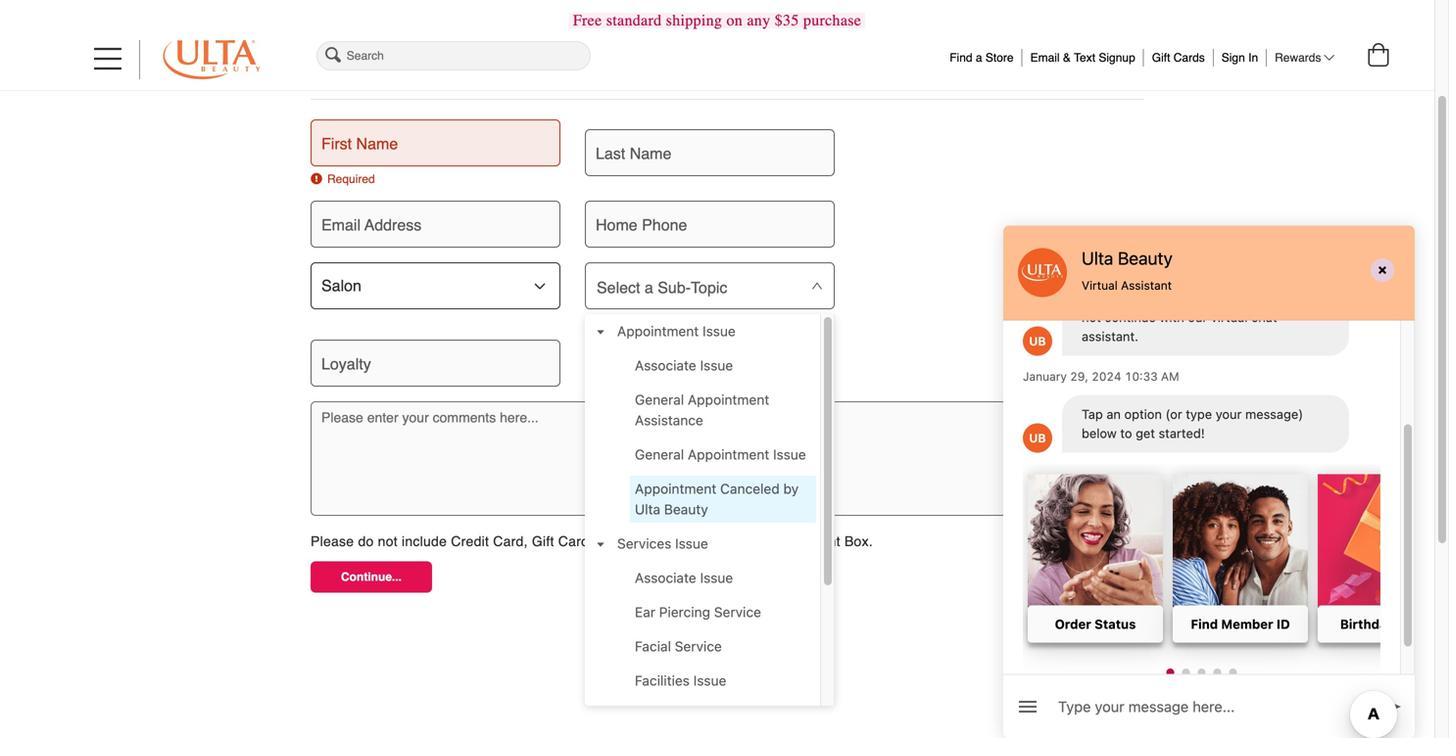 Task type: describe. For each thing, give the bounding box(es) containing it.
general appointment assistance
[[635, 392, 770, 429]]

cards
[[1174, 51, 1205, 65]]

canceled
[[720, 481, 780, 497]]

january 29, 2024 10:33 am
[[1023, 370, 1180, 384]]

last
[[596, 145, 625, 163]]

send button
[[1371, 688, 1410, 727]]

appointment canceled by ulta beauty
[[635, 481, 799, 518]]

home
[[596, 216, 638, 234]]

last name
[[596, 145, 672, 163]]

shipping
[[666, 11, 722, 29]]

Select a Sub-Topic field
[[585, 263, 835, 310]]

1 card from the left
[[558, 534, 589, 550]]

find a store
[[950, 51, 1014, 65]]

per
[[1209, 272, 1229, 287]]

please
[[1256, 291, 1295, 306]]

gift cards
[[1152, 51, 1205, 65]]

appointment inside general appointment assistance
[[688, 392, 770, 408]]

your
[[1216, 407, 1242, 422]]

0 vertical spatial not
[[1178, 291, 1198, 306]]

assistant.
[[1082, 215, 1140, 229]]

this
[[1170, 253, 1191, 268]]

order status button
[[1028, 475, 1163, 643]]

assistance
[[635, 413, 703, 429]]

Home Phone text field
[[596, 206, 822, 233]]

rewards button
[[1275, 49, 1335, 67]]

a for find
[[976, 51, 982, 65]]

email & text signup
[[1030, 51, 1136, 65]]

name for first name
[[356, 135, 398, 153]]

Last Name text field
[[596, 134, 822, 162]]

id
[[1277, 617, 1290, 632]]

ulta inside the appointment canceled by ulta beauty
[[635, 502, 661, 518]]

0 horizontal spatial not
[[378, 534, 398, 550]]

member
[[1221, 617, 1274, 632]]

ulta inside "welcome to ulta beauty's virtual assistant."
[[1156, 196, 1179, 210]]

piercing
[[659, 605, 710, 621]]

hair
[[635, 708, 661, 724]]

Email Address email field
[[321, 206, 548, 233]]

find for find a store
[[950, 51, 973, 65]]

Please enter your comments here... text field
[[311, 402, 1102, 516]]

1 vertical spatial our
[[1188, 310, 1208, 325]]

required
[[327, 172, 375, 186]]

card,
[[493, 534, 528, 550]]

issue up order text box
[[703, 323, 736, 340]]

beauty's
[[1183, 196, 1235, 210]]

Loyalty text field
[[321, 345, 548, 372]]

2024
[[1092, 370, 1122, 384]]

continue
[[1105, 310, 1156, 325]]

icon: caret-down image for services issue
[[596, 540, 606, 550]]

service for hair service
[[665, 708, 712, 724]]

retain
[[1132, 253, 1166, 268]]

2 horizontal spatial do
[[1298, 291, 1314, 306]]

sign in link
[[1222, 46, 1258, 65]]

0 vertical spatial service
[[714, 605, 761, 621]]

chevron down image
[[1324, 51, 1335, 63]]

cart - 0 items - shows more content image
[[1369, 43, 1389, 67]]

purchase
[[803, 11, 862, 29]]

0 vertical spatial gift
[[1152, 51, 1170, 65]]

to inside "tap an option (or type your message) below to get started!"
[[1120, 426, 1132, 441]]

welcome to ulta beauty's virtual assistant.
[[1082, 196, 1277, 229]]

tap
[[1082, 407, 1103, 422]]

find member id button
[[1173, 475, 1308, 643]]

order status image
[[1028, 475, 1163, 610]]

purposes,
[[1146, 272, 1205, 287]]

type
[[1186, 407, 1212, 422]]

facial service
[[635, 639, 722, 655]]

assurance
[[1082, 272, 1143, 287]]

ub for tap an option (or type your message) below to get started!
[[1029, 432, 1046, 445]]

exclamation circle image
[[311, 173, 322, 185]]

may
[[1104, 253, 1129, 268]]

include
[[402, 534, 447, 550]]

sign
[[1222, 51, 1245, 65]]

tree item containing services issue
[[589, 531, 816, 739]]

1 horizontal spatial do
[[1160, 291, 1175, 306]]

1 horizontal spatial chat
[[1251, 310, 1277, 325]]

chat window close image
[[1371, 258, 1394, 282]]

appointment up "canceled"
[[688, 447, 770, 463]]

select
[[597, 279, 640, 297]]

text
[[1074, 51, 1096, 65]]

issue up the by
[[773, 447, 806, 463]]

or
[[593, 534, 606, 550]]

first
[[321, 135, 352, 153]]

gift cards link
[[1152, 46, 1205, 65]]

sign in
[[1222, 51, 1258, 65]]

appointment issue
[[617, 323, 736, 340]]

am
[[1161, 370, 1180, 384]]

general for general appointment assistance
[[635, 392, 684, 408]]

ear
[[635, 605, 656, 621]]

to inside "welcome to ulta beauty's virtual assistant."
[[1140, 196, 1152, 210]]

option
[[1125, 407, 1162, 422]]

sub-
[[658, 279, 691, 297]]

egift
[[610, 534, 640, 550]]

home phone
[[596, 216, 687, 234]]

0 horizontal spatial gift
[[532, 534, 554, 550]]

ulta inside ulta beauty virtual assistant
[[1082, 248, 1114, 269]]

us
[[384, 66, 408, 89]]

chat region
[[1003, 184, 1449, 739]]

icon: caret-down image for appointment issue
[[596, 328, 606, 337]]

loyalty
[[321, 355, 371, 373]]

phone
[[642, 216, 687, 234]]

Search search field
[[316, 41, 591, 71]]

email address
[[321, 216, 422, 234]]

0 horizontal spatial do
[[358, 534, 374, 550]]

for
[[1224, 253, 1241, 268]]

contact us
[[311, 66, 408, 89]]

menu button
[[1008, 688, 1048, 727]]

associate issue for services
[[635, 570, 733, 587]]

close icon button
[[1365, 257, 1400, 288]]

Order text field
[[596, 345, 822, 372]]

we
[[1082, 253, 1101, 268]]

issue up general appointment assistance
[[700, 358, 733, 374]]



Task type: locate. For each thing, give the bounding box(es) containing it.
0 horizontal spatial ulta
[[635, 502, 661, 518]]

ear piercing service
[[635, 605, 761, 621]]

1 icon: caret-down image from the top
[[596, 328, 606, 337]]

1 ub from the top
[[1029, 335, 1046, 348]]

email down required
[[321, 216, 361, 234]]

select a sub-topic
[[597, 279, 728, 297]]

free
[[573, 11, 602, 29]]

associate down services issue
[[635, 570, 696, 587]]

appointment down order text box
[[688, 392, 770, 408]]

not down purposes,
[[1178, 291, 1198, 306]]

to left get
[[1120, 426, 1132, 441]]

0 vertical spatial tree item
[[589, 318, 816, 523]]

general down assistance
[[635, 447, 684, 463]]

0 horizontal spatial virtual
[[1082, 279, 1118, 293]]

below
[[1082, 426, 1117, 441]]

group for services
[[589, 565, 816, 739]]

associate issue
[[635, 358, 733, 374], [635, 570, 733, 587]]

0 vertical spatial associate issue
[[635, 358, 733, 374]]

name right the 'first'
[[356, 135, 398, 153]]

1 associate issue from the top
[[635, 358, 733, 374]]

comment
[[779, 534, 841, 550]]

1 vertical spatial group
[[589, 565, 816, 739]]

to
[[1140, 196, 1152, 210], [1120, 426, 1132, 441]]

service down 'facilities issue'
[[665, 708, 712, 724]]

tree item containing appointment issue
[[589, 318, 816, 523]]

appointment inside the appointment canceled by ulta beauty
[[635, 481, 717, 497]]

2 icon: caret-down image from the top
[[596, 540, 606, 550]]

1 vertical spatial icon: caret-down element
[[596, 540, 606, 550]]

january
[[1023, 370, 1067, 384]]

0 horizontal spatial a
[[645, 279, 653, 297]]

icon: caret-down image down select
[[596, 328, 606, 337]]

to right welcome
[[1140, 196, 1152, 210]]

1 icon: caret-down element from the top
[[596, 328, 606, 337]]

card
[[558, 534, 589, 550], [644, 534, 675, 550]]

status
[[1095, 617, 1136, 632]]

ulta beauty logo image
[[163, 40, 261, 79], [163, 40, 260, 79]]

started!
[[1159, 426, 1205, 441]]

1 vertical spatial associate
[[635, 570, 696, 587]]

0 vertical spatial to
[[1140, 196, 1152, 210]]

any
[[747, 11, 771, 29]]

carousel region
[[1023, 465, 1449, 692]]

2 icon: caret-down element from the top
[[596, 540, 606, 550]]

issue down numbers
[[700, 570, 733, 587]]

log
[[1003, 184, 1449, 692]]

assistant.
[[1082, 329, 1139, 344]]

a left 'sub-'
[[645, 279, 653, 297]]

not down policy.
[[1082, 310, 1101, 325]]

service for facial service
[[675, 639, 722, 655]]

email for email address
[[321, 216, 361, 234]]

1 vertical spatial tree item
[[589, 531, 816, 739]]

1 horizontal spatial email
[[1030, 51, 1060, 65]]

1 group from the top
[[589, 353, 816, 523]]

associate issue for appointment
[[635, 358, 733, 374]]

1 vertical spatial ub
[[1029, 432, 1046, 445]]

icon: caret-down element for services issue
[[596, 540, 606, 550]]

1 horizontal spatial beauty
[[1118, 248, 1173, 269]]

group for appointment
[[589, 353, 816, 523]]

0 vertical spatial email
[[1030, 51, 1060, 65]]

find member id image
[[1173, 475, 1308, 610]]

ulta up services
[[635, 502, 661, 518]]

icon: caret-down image left "egift"
[[596, 540, 606, 550]]

ulta left beauty's
[[1156, 196, 1179, 210]]

general
[[635, 392, 684, 408], [635, 447, 684, 463]]

rewards
[[1275, 51, 1321, 65]]

in
[[1249, 51, 1258, 65]]

find for find member id
[[1191, 617, 1218, 632]]

2 associate issue from the top
[[635, 570, 733, 587]]

do
[[1160, 291, 1175, 306], [1298, 291, 1314, 306], [358, 534, 374, 550]]

log containing welcome to ulta beauty's virtual assistant.
[[1003, 184, 1449, 692]]

icon: caret-down image
[[596, 328, 606, 337], [596, 540, 606, 550]]

2 tree item from the top
[[589, 531, 816, 739]]

virtual down "we"
[[1082, 279, 1118, 293]]

1 vertical spatial general
[[635, 447, 684, 463]]

virtual right beauty's
[[1238, 196, 1277, 210]]

0 horizontal spatial beauty
[[664, 502, 708, 518]]

hair service tree item
[[607, 703, 816, 729]]

a for select
[[645, 279, 653, 297]]

first name
[[321, 135, 398, 153]]

associate issue down appointment issue at the top of the page
[[635, 358, 733, 374]]

by
[[784, 481, 799, 497]]

0 vertical spatial chat
[[1195, 253, 1221, 268]]

0 vertical spatial icon: caret-down image
[[596, 328, 606, 337]]

beauty inside ulta beauty virtual assistant
[[1118, 248, 1173, 269]]

0 vertical spatial find
[[950, 51, 973, 65]]

ub left below
[[1029, 432, 1046, 445]]

find member id
[[1191, 617, 1290, 632]]

services
[[617, 536, 672, 552]]

1 vertical spatial ulta
[[1082, 248, 1114, 269]]

chat
[[1195, 253, 1221, 268], [1251, 310, 1277, 325]]

icon: down image
[[811, 280, 823, 292]]

birthday offer image
[[1318, 475, 1449, 610]]

card left or at the bottom left
[[558, 534, 589, 550]]

1 horizontal spatial gift
[[1152, 51, 1170, 65]]

1 horizontal spatial virtual
[[1238, 196, 1277, 210]]

ulta beauty logo image
[[1018, 248, 1067, 297]]

appointment
[[617, 323, 699, 340], [688, 392, 770, 408], [688, 447, 770, 463], [635, 481, 717, 497]]

ub up the january
[[1029, 335, 1046, 348]]

group
[[589, 353, 816, 523], [589, 565, 816, 739]]

find left the store
[[950, 51, 973, 65]]

our right with
[[1188, 310, 1208, 325]]

First Name text field
[[321, 124, 548, 152]]

1 vertical spatial icon: caret-down image
[[596, 540, 606, 550]]

virtual
[[1238, 196, 1277, 210], [1082, 279, 1118, 293]]

store
[[986, 51, 1014, 65]]

0 horizontal spatial to
[[1120, 426, 1132, 441]]

issue up hair service 'tree item'
[[694, 673, 727, 689]]

email left '&'
[[1030, 51, 1060, 65]]

do up with
[[1160, 291, 1175, 306]]

beauty inside the appointment canceled by ulta beauty
[[664, 502, 708, 518]]

you
[[1135, 291, 1156, 306]]

10:33
[[1125, 370, 1158, 384]]

please
[[311, 534, 354, 550]]

&
[[1063, 51, 1071, 65]]

service right piercing
[[714, 605, 761, 621]]

0 horizontal spatial name
[[356, 135, 398, 153]]

ub for welcome to ulta beauty's virtual assistant.
[[1029, 335, 1046, 348]]

in
[[740, 534, 752, 550]]

the
[[756, 534, 775, 550]]

ulta up assurance
[[1082, 248, 1114, 269]]

issue
[[703, 323, 736, 340], [700, 358, 733, 374], [773, 447, 806, 463], [675, 536, 708, 552], [700, 570, 733, 587], [694, 673, 727, 689]]

ulta beauty virtual assistant
[[1082, 248, 1173, 293]]

0 vertical spatial virtual
[[1238, 196, 1277, 210]]

1 horizontal spatial card
[[644, 534, 675, 550]]

0 vertical spatial group
[[589, 353, 816, 523]]

None field
[[313, 38, 594, 73]]

order
[[1055, 617, 1092, 632]]

ulta
[[1156, 196, 1179, 210], [1082, 248, 1114, 269], [635, 502, 661, 518]]

a inside field
[[645, 279, 653, 297]]

0 horizontal spatial card
[[558, 534, 589, 550]]

do right please
[[1298, 291, 1314, 306]]

None search field
[[313, 38, 594, 73]]

icon: caret-down element
[[596, 328, 606, 337], [596, 540, 606, 550]]

email for email & text signup
[[1030, 51, 1060, 65]]

a
[[976, 51, 982, 65], [645, 279, 653, 297]]

virtual
[[1211, 310, 1248, 325]]

1 horizontal spatial our
[[1232, 272, 1252, 287]]

email & text signup link
[[1030, 46, 1136, 65]]

1 horizontal spatial ulta
[[1082, 248, 1114, 269]]

1 tree item from the top
[[589, 318, 816, 523]]

box.
[[845, 534, 873, 550]]

2 horizontal spatial ulta
[[1156, 196, 1179, 210]]

associate down appointment issue at the top of the page
[[635, 358, 696, 374]]

2 ub from the top
[[1029, 432, 1046, 445]]

assistant
[[1121, 279, 1172, 293]]

1 vertical spatial beauty
[[664, 502, 708, 518]]

0 horizontal spatial email
[[321, 216, 361, 234]]

beauty up assistant
[[1118, 248, 1173, 269]]

quality
[[1244, 253, 1284, 268]]

1 associate from the top
[[635, 358, 696, 374]]

facial
[[635, 639, 671, 655]]

0 horizontal spatial our
[[1188, 310, 1208, 325]]

chat up per
[[1195, 253, 1221, 268]]

policy.
[[1082, 291, 1120, 306]]

general inside general appointment assistance
[[635, 392, 684, 408]]

1 vertical spatial email
[[321, 216, 361, 234]]

if
[[1123, 291, 1131, 306]]

1 vertical spatial associate issue
[[635, 570, 733, 587]]

hair service
[[635, 708, 712, 724]]

1 horizontal spatial not
[[1082, 310, 1101, 325]]

1 vertical spatial to
[[1120, 426, 1132, 441]]

associate for general
[[635, 358, 696, 374]]

get
[[1136, 426, 1155, 441]]

find a store link
[[950, 46, 1014, 65]]

tree
[[585, 318, 820, 739]]

with
[[1160, 310, 1185, 325]]

1 vertical spatial a
[[645, 279, 653, 297]]

icon: caret-down element for appointment issue
[[596, 328, 606, 337]]

(or
[[1166, 407, 1183, 422]]

service inside 'tree item'
[[665, 708, 712, 724]]

general up assistance
[[635, 392, 684, 408]]

tree item
[[589, 318, 816, 523], [589, 531, 816, 739]]

0 vertical spatial ulta
[[1156, 196, 1179, 210]]

1 general from the top
[[635, 392, 684, 408]]

1 horizontal spatial a
[[976, 51, 982, 65]]

0 horizontal spatial chat
[[1195, 253, 1221, 268]]

virtual inside ulta beauty virtual assistant
[[1082, 279, 1118, 293]]

free standard shipping on any $35 purchase link
[[569, 11, 865, 29]]

0 vertical spatial ub
[[1029, 335, 1046, 348]]

1 horizontal spatial find
[[1191, 617, 1218, 632]]

1 vertical spatial find
[[1191, 617, 1218, 632]]

appointment canceled by ulta beauty tree item
[[607, 476, 816, 523]]

our down for
[[1232, 272, 1252, 287]]

2 general from the top
[[635, 447, 684, 463]]

consent,
[[1201, 291, 1253, 306]]

numbers
[[679, 534, 736, 550]]

welcome
[[1082, 196, 1137, 210]]

virtual inside "welcome to ulta beauty's virtual assistant."
[[1238, 196, 1277, 210]]

on
[[727, 11, 743, 29]]

general for general appointment issue
[[635, 447, 684, 463]]

1 vertical spatial virtual
[[1082, 279, 1118, 293]]

gift right card,
[[532, 534, 554, 550]]

1 horizontal spatial to
[[1140, 196, 1152, 210]]

2 card from the left
[[644, 534, 675, 550]]

2 group from the top
[[589, 565, 816, 739]]

1 horizontal spatial name
[[630, 145, 672, 163]]

facilities
[[635, 673, 690, 689]]

do right please on the bottom left of the page
[[358, 534, 374, 550]]

appointment up services issue
[[635, 481, 717, 497]]

card right "egift"
[[644, 534, 675, 550]]

2 vertical spatial ulta
[[635, 502, 661, 518]]

privacy
[[1255, 272, 1298, 287]]

2 vertical spatial service
[[665, 708, 712, 724]]

2 horizontal spatial not
[[1178, 291, 1198, 306]]

1 vertical spatial service
[[675, 639, 722, 655]]

1 vertical spatial not
[[1082, 310, 1101, 325]]

find inside the 'find member id' button
[[1191, 617, 1218, 632]]

address
[[365, 216, 422, 234]]

0 vertical spatial icon: caret-down element
[[596, 328, 606, 337]]

menu
[[1016, 696, 1040, 719]]

service down ear piercing service
[[675, 639, 722, 655]]

1 vertical spatial gift
[[532, 534, 554, 550]]

name for last name
[[630, 145, 672, 163]]

0 horizontal spatial find
[[950, 51, 973, 65]]

29,
[[1070, 370, 1089, 384]]

issue right services
[[675, 536, 708, 552]]

continue...
[[341, 571, 402, 585]]

name right last
[[630, 145, 672, 163]]

beauty up numbers
[[664, 502, 708, 518]]

0 vertical spatial a
[[976, 51, 982, 65]]

Type your message here... text field
[[1048, 685, 1371, 729]]

appointment down select a sub-topic
[[617, 323, 699, 340]]

chat down please
[[1251, 310, 1277, 325]]

0 vertical spatial our
[[1232, 272, 1252, 287]]

we may retain this chat for quality assurance purposes, per our privacy policy.  if you do not consent, please do not continue with our virtual chat assistant.
[[1082, 253, 1314, 344]]

general appointment issue
[[635, 447, 806, 463]]

associate for ear
[[635, 570, 696, 587]]

ub
[[1029, 335, 1046, 348], [1029, 432, 1046, 445]]

continue... button
[[311, 562, 432, 593]]

services issue
[[617, 536, 708, 552]]

icon: caret-down element down select
[[596, 328, 606, 337]]

2 vertical spatial not
[[378, 534, 398, 550]]

1 vertical spatial chat
[[1251, 310, 1277, 325]]

associate issue up piercing
[[635, 570, 733, 587]]

0 vertical spatial general
[[635, 392, 684, 408]]

a left the store
[[976, 51, 982, 65]]

find left member
[[1191, 617, 1218, 632]]

free standard shipping on any $35 purchase
[[573, 11, 862, 29]]

gift left cards
[[1152, 51, 1170, 65]]

tree containing appointment issue
[[585, 318, 820, 739]]

2 associate from the top
[[635, 570, 696, 587]]

0 vertical spatial associate
[[635, 358, 696, 374]]

0 vertical spatial beauty
[[1118, 248, 1173, 269]]

icon: down element
[[811, 280, 823, 294]]

service
[[714, 605, 761, 621], [675, 639, 722, 655], [665, 708, 712, 724]]

find inside find a store link
[[950, 51, 973, 65]]

tap an option (or type your message) below to get started!
[[1082, 407, 1303, 441]]

contact
[[311, 66, 378, 89]]

email
[[1030, 51, 1060, 65], [321, 216, 361, 234]]

name
[[356, 135, 398, 153], [630, 145, 672, 163]]

icon: caret-down element left "egift"
[[596, 540, 606, 550]]

gift
[[1152, 51, 1170, 65], [532, 534, 554, 550]]

our
[[1232, 272, 1252, 287], [1188, 310, 1208, 325]]

not left include
[[378, 534, 398, 550]]



Task type: vqa. For each thing, say whether or not it's contained in the screenshot.
MENU
yes



